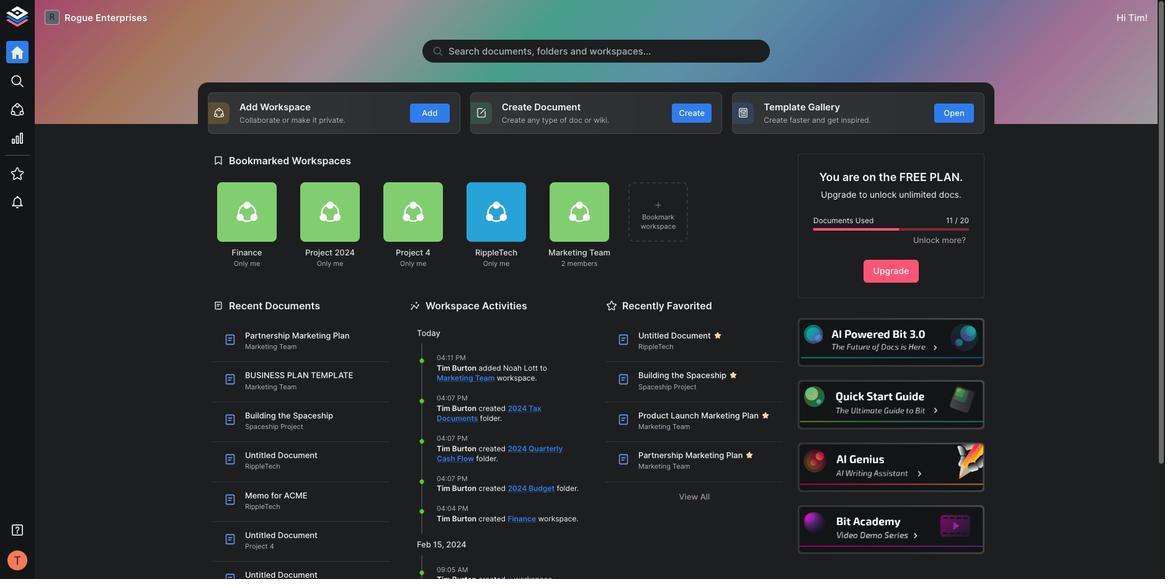 Task type: locate. For each thing, give the bounding box(es) containing it.
0 vertical spatial partnership
[[245, 331, 290, 341]]

1 horizontal spatial add
[[422, 108, 438, 118]]

tim up "cash"
[[437, 444, 451, 454]]

the inside you are on the free plan. upgrade to unlock unlimited docs.
[[879, 170, 897, 184]]

3 me from the left
[[417, 260, 427, 268]]

add
[[240, 101, 258, 113], [422, 108, 438, 118]]

only inside the finance only me
[[234, 260, 248, 268]]

1 vertical spatial untitled
[[245, 451, 276, 461]]

0 vertical spatial to
[[860, 189, 868, 200]]

create
[[502, 101, 532, 113], [680, 108, 705, 118], [502, 115, 526, 125], [764, 115, 788, 125]]

untitled document
[[639, 331, 711, 341]]

1 horizontal spatial building
[[639, 371, 670, 381]]

04:07 up "cash"
[[437, 435, 456, 443]]

2024 quarterly cash flow link
[[437, 444, 563, 464]]

2024 inside 2024 tax documents
[[508, 404, 527, 413]]

untitled
[[639, 331, 670, 341], [245, 451, 276, 461], [245, 531, 276, 541]]

created inside 04:04 pm tim burton created finance workspace .
[[479, 514, 506, 524]]

2 vertical spatial the
[[278, 411, 291, 421]]

0 horizontal spatial add
[[240, 101, 258, 113]]

pm down flow
[[458, 475, 468, 484]]

04:07 down "cash"
[[437, 475, 456, 484]]

0 vertical spatial workspace
[[641, 222, 676, 231]]

marketing down product
[[639, 423, 671, 431]]

1 horizontal spatial workspace
[[539, 514, 577, 524]]

1 vertical spatial finance
[[508, 514, 537, 524]]

add inside "button"
[[422, 108, 438, 118]]

me inside project 4 only me
[[417, 260, 427, 268]]

1 horizontal spatial or
[[585, 115, 592, 125]]

folder . for documents
[[478, 414, 503, 424]]

finance link
[[508, 514, 537, 524]]

1 horizontal spatial upgrade
[[874, 266, 910, 276]]

folder inside 04:07 pm tim burton created 2024 budget folder .
[[557, 485, 577, 494]]

1 vertical spatial marketing team
[[639, 463, 691, 471]]

untitled inside untitled document project 4
[[245, 531, 276, 541]]

rippletech inside 'memo for acme rippletech'
[[245, 503, 280, 511]]

0 vertical spatial 04:07
[[437, 394, 456, 403]]

4 inside project 4 only me
[[426, 248, 431, 258]]

2 vertical spatial folder
[[557, 485, 577, 494]]

1 vertical spatial 04:07
[[437, 435, 456, 443]]

view all
[[680, 492, 710, 502]]

document down building the spaceship spaceship project
[[278, 451, 318, 461]]

folder
[[480, 414, 500, 424], [476, 455, 496, 464], [557, 485, 577, 494]]

burton up 04:04
[[452, 485, 477, 494]]

2 only from the left
[[317, 260, 332, 268]]

1 me from the left
[[250, 260, 260, 268]]

partnership inside partnership marketing plan marketing team
[[245, 331, 290, 341]]

marketing inside the marketing team 2 members
[[549, 248, 588, 258]]

building down "business" at left bottom
[[245, 411, 276, 421]]

1 vertical spatial the
[[672, 371, 685, 381]]

1 vertical spatial workspace
[[497, 374, 536, 383]]

team down added
[[475, 374, 495, 383]]

tim
[[1129, 11, 1146, 23], [437, 364, 451, 373], [437, 404, 451, 413], [437, 444, 451, 454], [437, 485, 451, 494], [437, 514, 451, 524]]

1 vertical spatial folder
[[476, 455, 496, 464]]

1 marketing team from the top
[[639, 423, 691, 431]]

marketing down partnership marketing plan
[[639, 463, 671, 471]]

04:07 pm up "cash"
[[437, 435, 468, 443]]

pm for 2024
[[458, 475, 468, 484]]

wiki.
[[594, 115, 610, 125]]

untitled for untitled document
[[639, 331, 670, 341]]

.
[[536, 374, 538, 383], [500, 414, 503, 424], [496, 455, 499, 464], [577, 485, 579, 494], [577, 514, 579, 524]]

. down 'lott'
[[536, 374, 538, 383]]

2 tim burton created from the top
[[437, 444, 508, 454]]

documents up flow
[[437, 414, 478, 424]]

2 horizontal spatial workspace
[[641, 222, 676, 231]]

1 only from the left
[[234, 260, 248, 268]]

or inside add workspace collaborate or make it private.
[[282, 115, 290, 125]]

only
[[234, 260, 248, 268], [317, 260, 332, 268], [400, 260, 415, 268], [483, 260, 498, 268]]

2024 budget link
[[508, 485, 555, 494]]

rippletech inside untitled document rippletech
[[245, 463, 280, 471]]

building for building the spaceship
[[639, 371, 670, 381]]

feb 15, 2024
[[417, 540, 467, 550]]

upgrade button
[[864, 260, 920, 283]]

pm right 04:04
[[458, 505, 469, 514]]

document inside untitled document rippletech
[[278, 451, 318, 461]]

only inside project 4 only me
[[400, 260, 415, 268]]

members
[[568, 260, 598, 268]]

pm
[[456, 354, 466, 363], [458, 394, 468, 403], [458, 435, 468, 443], [458, 475, 468, 484], [458, 505, 469, 514]]

04:07 down marketing team link
[[437, 394, 456, 403]]

. up 04:07 pm tim burton created 2024 budget folder .
[[496, 455, 499, 464]]

tim burton created up flow
[[437, 444, 508, 454]]

1 vertical spatial plan
[[743, 411, 759, 421]]

product launch marketing plan
[[639, 411, 759, 421]]

tim up 04:04
[[437, 485, 451, 494]]

add inside add workspace collaborate or make it private.
[[240, 101, 258, 113]]

1 tim burton created from the top
[[437, 404, 508, 413]]

unlock more? button
[[907, 231, 970, 250]]

me inside the finance only me
[[250, 260, 260, 268]]

0 horizontal spatial the
[[278, 411, 291, 421]]

rippletech up activities
[[476, 248, 518, 258]]

04:07 pm for 2024 quarterly cash flow
[[437, 435, 468, 443]]

0 vertical spatial 4
[[426, 248, 431, 258]]

3 created from the top
[[479, 485, 506, 494]]

0 horizontal spatial to
[[540, 364, 548, 373]]

documents up partnership marketing plan marketing team
[[265, 300, 320, 312]]

0 vertical spatial building
[[639, 371, 670, 381]]

workspace inside button
[[641, 222, 676, 231]]

0 vertical spatial folder .
[[478, 414, 503, 424]]

documents left used on the right top of the page
[[814, 216, 854, 225]]

1 vertical spatial upgrade
[[874, 266, 910, 276]]

building the spaceship
[[639, 371, 727, 381]]

04:07 inside 04:07 pm tim burton created 2024 budget folder .
[[437, 475, 456, 484]]

team up plan
[[279, 343, 297, 351]]

1 vertical spatial documents
[[265, 300, 320, 312]]

untitled down 'memo for acme rippletech'
[[245, 531, 276, 541]]

building inside building the spaceship spaceship project
[[245, 411, 276, 421]]

burton inside 04:04 pm tim burton created finance workspace .
[[452, 514, 477, 524]]

marketing inside "04:11 pm tim burton added noah lott to marketing team workspace ."
[[437, 374, 474, 383]]

finance inside 04:04 pm tim burton created finance workspace .
[[508, 514, 537, 524]]

finance only me
[[232, 248, 262, 268]]

. inside 04:04 pm tim burton created finance workspace .
[[577, 514, 579, 524]]

2 marketing team from the top
[[639, 463, 691, 471]]

2 me from the left
[[334, 260, 344, 268]]

marketing right launch
[[702, 411, 741, 421]]

pm for finance
[[458, 505, 469, 514]]

2 04:07 from the top
[[437, 435, 456, 443]]

create button
[[673, 104, 712, 123]]

document for untitled document rippletech
[[278, 451, 318, 461]]

upgrade inside button
[[874, 266, 910, 276]]

partnership down recent documents
[[245, 331, 290, 341]]

0 horizontal spatial and
[[571, 45, 588, 57]]

2 help image from the top
[[798, 381, 985, 430]]

04:07 pm
[[437, 394, 468, 403], [437, 435, 468, 443]]

1 created from the top
[[479, 404, 506, 413]]

4 me from the left
[[500, 260, 510, 268]]

1 vertical spatial to
[[540, 364, 548, 373]]

tim down 04:11
[[437, 364, 451, 373]]

0 vertical spatial marketing team
[[639, 423, 691, 431]]

progress bar
[[744, 229, 970, 231]]

3 04:07 from the top
[[437, 475, 456, 484]]

or right the doc
[[585, 115, 592, 125]]

1 horizontal spatial 4
[[426, 248, 431, 258]]

r
[[49, 12, 55, 22]]

the up unlock on the top of page
[[879, 170, 897, 184]]

created left the finance link
[[479, 514, 506, 524]]

rogue
[[65, 11, 93, 23]]

0 horizontal spatial finance
[[232, 248, 262, 258]]

tim right hi
[[1129, 11, 1146, 23]]

template
[[764, 101, 806, 113]]

or inside create document create any type of doc or wiki.
[[585, 115, 592, 125]]

burton inside 04:07 pm tim burton created 2024 budget folder .
[[452, 485, 477, 494]]

team
[[590, 248, 611, 258], [279, 343, 297, 351], [475, 374, 495, 383], [279, 383, 297, 391], [673, 423, 691, 431], [673, 463, 691, 471]]

1 horizontal spatial to
[[860, 189, 868, 200]]

burton down 04:04
[[452, 514, 477, 524]]

3 help image from the top
[[798, 443, 985, 493]]

created down 2024 tax documents link
[[479, 444, 506, 454]]

create document create any type of doc or wiki.
[[502, 101, 610, 125]]

and inside button
[[571, 45, 588, 57]]

finance down 2024 budget link
[[508, 514, 537, 524]]

folder right flow
[[476, 455, 496, 464]]

me
[[250, 260, 260, 268], [334, 260, 344, 268], [417, 260, 427, 268], [500, 260, 510, 268]]

0 horizontal spatial 4
[[270, 543, 274, 551]]

building for building the spaceship spaceship project
[[245, 411, 276, 421]]

document inside create document create any type of doc or wiki.
[[535, 101, 581, 113]]

and
[[571, 45, 588, 57], [813, 115, 826, 125]]

workspace
[[260, 101, 311, 113], [426, 300, 480, 312]]

created up 04:04 pm tim burton created finance workspace . on the bottom left of page
[[479, 485, 506, 494]]

04:07 pm for 2024 tax documents
[[437, 394, 468, 403]]

the up spaceship project
[[672, 371, 685, 381]]

1 vertical spatial partnership
[[639, 451, 684, 461]]

upgrade down unlock more? button
[[874, 266, 910, 276]]

1 burton from the top
[[452, 364, 477, 373]]

marketing team for product
[[639, 423, 691, 431]]

bookmark workspace
[[641, 213, 676, 231]]

0 vertical spatial finance
[[232, 248, 262, 258]]

or
[[282, 115, 290, 125], [585, 115, 592, 125]]

marketing down "business" at left bottom
[[245, 383, 278, 391]]

3 only from the left
[[400, 260, 415, 268]]

4 inside untitled document project 4
[[270, 543, 274, 551]]

1 vertical spatial folder .
[[474, 455, 499, 464]]

am
[[458, 566, 469, 575]]

marketing inside business plan template marketing team
[[245, 383, 278, 391]]

. inside 04:07 pm tim burton created 2024 budget folder .
[[577, 485, 579, 494]]

folder . up 2024 quarterly cash flow
[[478, 414, 503, 424]]

launch
[[671, 411, 700, 421]]

1 horizontal spatial and
[[813, 115, 826, 125]]

help image
[[798, 318, 985, 368], [798, 381, 985, 430], [798, 443, 985, 493], [798, 506, 985, 555]]

0 vertical spatial upgrade
[[822, 189, 857, 200]]

2 vertical spatial untitled
[[245, 531, 276, 541]]

burton up marketing team link
[[452, 364, 477, 373]]

finance up 'recent'
[[232, 248, 262, 258]]

untitled down recently
[[639, 331, 670, 341]]

budget
[[529, 485, 555, 494]]

04:11
[[437, 354, 454, 363]]

upgrade inside you are on the free plan. upgrade to unlock unlimited docs.
[[822, 189, 857, 200]]

2 vertical spatial 04:07
[[437, 475, 456, 484]]

folder . up 04:07 pm tim burton created 2024 budget folder .
[[474, 455, 499, 464]]

workspace up "make" in the top left of the page
[[260, 101, 311, 113]]

0 vertical spatial workspace
[[260, 101, 311, 113]]

project 2024 only me
[[305, 248, 355, 268]]

to inside "04:11 pm tim burton added noah lott to marketing team workspace ."
[[540, 364, 548, 373]]

1 horizontal spatial the
[[672, 371, 685, 381]]

0 horizontal spatial partnership
[[245, 331, 290, 341]]

make
[[292, 115, 311, 125]]

0 horizontal spatial or
[[282, 115, 290, 125]]

partnership
[[245, 331, 290, 341], [639, 451, 684, 461]]

workspace up today
[[426, 300, 480, 312]]

. right budget
[[577, 485, 579, 494]]

add for add workspace collaborate or make it private.
[[240, 101, 258, 113]]

pm inside 04:04 pm tim burton created finance workspace .
[[458, 505, 469, 514]]

team up "members"
[[590, 248, 611, 258]]

workspace down the noah
[[497, 374, 536, 383]]

tim burton created down marketing team link
[[437, 404, 508, 413]]

spaceship down business plan template marketing team
[[293, 411, 333, 421]]

4
[[426, 248, 431, 258], [270, 543, 274, 551]]

0 vertical spatial and
[[571, 45, 588, 57]]

any
[[528, 115, 540, 125]]

the inside building the spaceship spaceship project
[[278, 411, 291, 421]]

2 created from the top
[[479, 444, 506, 454]]

document for untitled document project 4
[[278, 531, 318, 541]]

enterprises
[[96, 11, 147, 23]]

and inside template gallery create faster and get inspired.
[[813, 115, 826, 125]]

1 04:07 pm from the top
[[437, 394, 468, 403]]

partnership down product
[[639, 451, 684, 461]]

1 vertical spatial and
[[813, 115, 826, 125]]

marketing team down product
[[639, 423, 691, 431]]

0 vertical spatial plan
[[333, 331, 350, 341]]

hi
[[1118, 11, 1127, 23]]

unlock more?
[[914, 236, 967, 246]]

building up spaceship project
[[639, 371, 670, 381]]

workspace down budget
[[539, 514, 577, 524]]

tim down 04:04
[[437, 514, 451, 524]]

15,
[[434, 540, 444, 550]]

5 burton from the top
[[452, 514, 477, 524]]

marketing down 04:11
[[437, 374, 474, 383]]

created inside 04:07 pm tim burton created 2024 budget folder .
[[479, 485, 506, 494]]

2 vertical spatial documents
[[437, 414, 478, 424]]

1 vertical spatial 4
[[270, 543, 274, 551]]

burton for noah
[[452, 364, 477, 373]]

untitled up memo
[[245, 451, 276, 461]]

the down business plan template marketing team
[[278, 411, 291, 421]]

0 vertical spatial folder
[[480, 414, 500, 424]]

recently favorited
[[623, 300, 713, 312]]

09:05
[[437, 566, 456, 575]]

t button
[[4, 548, 31, 575]]

favorited
[[667, 300, 713, 312]]

finance
[[232, 248, 262, 258], [508, 514, 537, 524]]

burton up flow
[[452, 444, 477, 454]]

1 04:07 from the top
[[437, 394, 456, 403]]

team down plan
[[279, 383, 297, 391]]

plan inside partnership marketing plan marketing team
[[333, 331, 350, 341]]

document down favorited
[[672, 331, 711, 341]]

1 vertical spatial 04:07 pm
[[437, 435, 468, 443]]

4 created from the top
[[479, 514, 506, 524]]

project inside project 4 only me
[[396, 248, 423, 258]]

04:07 pm down marketing team link
[[437, 394, 468, 403]]

0 vertical spatial the
[[879, 170, 897, 184]]

workspace down bookmark
[[641, 222, 676, 231]]

the for building the spaceship
[[672, 371, 685, 381]]

partnership for partnership marketing plan
[[639, 451, 684, 461]]

pm inside "04:11 pm tim burton added noah lott to marketing team workspace ."
[[456, 354, 466, 363]]

open button
[[935, 104, 975, 123]]

to down on
[[860, 189, 868, 200]]

or left "make" in the top left of the page
[[282, 115, 290, 125]]

untitled inside untitled document rippletech
[[245, 451, 276, 461]]

tim inside "04:11 pm tim burton added noah lott to marketing team workspace ."
[[437, 364, 451, 373]]

team inside partnership marketing plan marketing team
[[279, 343, 297, 351]]

marketing team down partnership marketing plan
[[639, 463, 691, 471]]

documents used
[[814, 216, 874, 225]]

folder . for cash
[[474, 455, 499, 464]]

pm inside 04:07 pm tim burton created 2024 budget folder .
[[458, 475, 468, 484]]

and down gallery
[[813, 115, 826, 125]]

project inside building the spaceship spaceship project
[[281, 423, 303, 431]]

workspaces
[[292, 154, 351, 167]]

to right 'lott'
[[540, 364, 548, 373]]

0 horizontal spatial building
[[245, 411, 276, 421]]

2 horizontal spatial the
[[879, 170, 897, 184]]

2 or from the left
[[585, 115, 592, 125]]

product
[[639, 411, 669, 421]]

. right the finance link
[[577, 514, 579, 524]]

0 vertical spatial untitled
[[639, 331, 670, 341]]

me inside rippletech only me
[[500, 260, 510, 268]]

to for added
[[540, 364, 548, 373]]

burton inside "04:11 pm tim burton added noah lott to marketing team workspace ."
[[452, 364, 477, 373]]

marketing up "business" at left bottom
[[245, 343, 278, 351]]

pm right 04:11
[[456, 354, 466, 363]]

team down launch
[[673, 423, 691, 431]]

created down "04:11 pm tim burton added noah lott to marketing team workspace ." on the left bottom of the page
[[479, 404, 506, 413]]

1 horizontal spatial partnership
[[639, 451, 684, 461]]

1 or from the left
[[282, 115, 290, 125]]

2 04:07 pm from the top
[[437, 435, 468, 443]]

rogue enterprises
[[65, 11, 147, 23]]

0 vertical spatial tim burton created
[[437, 404, 508, 413]]

spaceship project
[[639, 383, 697, 391]]

marketing up 2
[[549, 248, 588, 258]]

2 vertical spatial plan
[[727, 451, 743, 461]]

0 horizontal spatial upgrade
[[822, 189, 857, 200]]

faster
[[790, 115, 811, 125]]

and right folders
[[571, 45, 588, 57]]

you
[[820, 170, 840, 184]]

folder up 2024 quarterly cash flow
[[480, 414, 500, 424]]

0 horizontal spatial workspace
[[260, 101, 311, 113]]

folders
[[537, 45, 568, 57]]

to inside you are on the free plan. upgrade to unlock unlimited docs.
[[860, 189, 868, 200]]

rippletech up memo
[[245, 463, 280, 471]]

1 horizontal spatial finance
[[508, 514, 537, 524]]

2 vertical spatial workspace
[[539, 514, 577, 524]]

1 horizontal spatial documents
[[437, 414, 478, 424]]

the
[[879, 170, 897, 184], [672, 371, 685, 381], [278, 411, 291, 421]]

are
[[843, 170, 860, 184]]

1 vertical spatial tim burton created
[[437, 444, 508, 454]]

search documents, folders and workspaces... button
[[423, 40, 770, 63]]

folder right budget
[[557, 485, 577, 494]]

rippletech only me
[[476, 248, 518, 268]]

feb
[[417, 540, 431, 550]]

rippletech down untitled document
[[639, 343, 674, 351]]

pm for noah
[[456, 354, 466, 363]]

document up of
[[535, 101, 581, 113]]

rippletech down memo
[[245, 503, 280, 511]]

0 vertical spatial documents
[[814, 216, 854, 225]]

building
[[639, 371, 670, 381], [245, 411, 276, 421]]

for
[[271, 491, 282, 501]]

1 horizontal spatial workspace
[[426, 300, 480, 312]]

0 horizontal spatial workspace
[[497, 374, 536, 383]]

created
[[479, 404, 506, 413], [479, 444, 506, 454], [479, 485, 506, 494], [479, 514, 506, 524]]

add workspace collaborate or make it private.
[[240, 101, 346, 125]]

upgrade down you
[[822, 189, 857, 200]]

tim inside 04:07 pm tim burton created 2024 budget folder .
[[437, 485, 451, 494]]

document down acme
[[278, 531, 318, 541]]

1 vertical spatial building
[[245, 411, 276, 421]]

project inside project 2024 only me
[[305, 248, 333, 258]]

burton down marketing team link
[[452, 404, 477, 413]]

0 vertical spatial 04:07 pm
[[437, 394, 468, 403]]

spaceship
[[687, 371, 727, 381], [639, 383, 672, 391], [293, 411, 333, 421], [245, 423, 279, 431]]

2 burton from the top
[[452, 404, 477, 413]]

team down partnership marketing plan
[[673, 463, 691, 471]]

4 burton from the top
[[452, 485, 477, 494]]

document inside untitled document project 4
[[278, 531, 318, 541]]

tim burton created
[[437, 404, 508, 413], [437, 444, 508, 454]]

4 only from the left
[[483, 260, 498, 268]]



Task type: vqa. For each thing, say whether or not it's contained in the screenshot.


Task type: describe. For each thing, give the bounding box(es) containing it.
pm up flow
[[458, 435, 468, 443]]

. inside "04:11 pm tim burton added noah lott to marketing team workspace ."
[[536, 374, 538, 383]]

plan for partnership marketing plan marketing team
[[333, 331, 350, 341]]

view all button
[[607, 488, 784, 507]]

recent
[[229, 300, 263, 312]]

!
[[1146, 11, 1149, 23]]

workspace inside add workspace collaborate or make it private.
[[260, 101, 311, 113]]

team inside "04:11 pm tim burton added noah lott to marketing team workspace ."
[[475, 374, 495, 383]]

memo
[[245, 491, 269, 501]]

quarterly
[[529, 444, 563, 454]]

building the spaceship spaceship project
[[245, 411, 333, 431]]

spaceship up untitled document rippletech
[[245, 423, 279, 431]]

tim inside 04:04 pm tim burton created finance workspace .
[[437, 514, 451, 524]]

docs.
[[940, 189, 962, 200]]

tax
[[529, 404, 542, 413]]

create inside button
[[680, 108, 705, 118]]

memo for acme rippletech
[[245, 491, 308, 511]]

used
[[856, 216, 874, 225]]

11
[[947, 216, 954, 225]]

04:07 for 2024 tax documents
[[437, 394, 456, 403]]

2024 inside 2024 quarterly cash flow
[[508, 444, 527, 454]]

project inside untitled document project 4
[[245, 543, 268, 551]]

add button
[[410, 104, 450, 123]]

2024 tax documents
[[437, 404, 542, 424]]

4 help image from the top
[[798, 506, 985, 555]]

spaceship up product
[[639, 383, 672, 391]]

recent documents
[[229, 300, 320, 312]]

free
[[900, 170, 928, 184]]

private.
[[319, 115, 346, 125]]

marketing team for partnership
[[639, 463, 691, 471]]

marketing up plan
[[292, 331, 331, 341]]

1 vertical spatial workspace
[[426, 300, 480, 312]]

. up the 2024 quarterly cash flow link
[[500, 414, 503, 424]]

t
[[14, 554, 21, 568]]

flow
[[457, 455, 474, 464]]

pm down marketing team link
[[458, 394, 468, 403]]

2024 tax documents link
[[437, 404, 542, 424]]

20
[[961, 216, 970, 225]]

partnership marketing plan
[[639, 451, 743, 461]]

04:04 pm tim burton created finance workspace .
[[437, 505, 579, 524]]

on
[[863, 170, 877, 184]]

create inside template gallery create faster and get inspired.
[[764, 115, 788, 125]]

04:07 for 2024 quarterly cash flow
[[437, 435, 456, 443]]

added
[[479, 364, 501, 373]]

3 burton from the top
[[452, 444, 477, 454]]

workspace activities
[[426, 300, 528, 312]]

only inside rippletech only me
[[483, 260, 498, 268]]

collaborate
[[240, 115, 280, 125]]

marketing down product launch marketing plan
[[686, 451, 725, 461]]

plan for partnership marketing plan
[[727, 451, 743, 461]]

open
[[945, 108, 965, 118]]

bookmark workspace button
[[629, 183, 689, 242]]

1 help image from the top
[[798, 318, 985, 368]]

burton for finance
[[452, 514, 477, 524]]

folder for documents
[[480, 414, 500, 424]]

unlimited
[[900, 189, 937, 200]]

gallery
[[809, 101, 841, 113]]

document for untitled document
[[672, 331, 711, 341]]

team inside the marketing team 2 members
[[590, 248, 611, 258]]

untitled for untitled document project 4
[[245, 531, 276, 541]]

inspired.
[[842, 115, 872, 125]]

noah
[[504, 364, 522, 373]]

all
[[701, 492, 710, 502]]

only inside project 2024 only me
[[317, 260, 332, 268]]

04:04
[[437, 505, 456, 514]]

untitled document rippletech
[[245, 451, 318, 471]]

project 4 only me
[[396, 248, 431, 268]]

marketing team link
[[437, 374, 495, 383]]

partnership for partnership marketing plan marketing team
[[245, 331, 290, 341]]

spaceship up spaceship project
[[687, 371, 727, 381]]

bookmarked
[[229, 154, 290, 167]]

0 horizontal spatial documents
[[265, 300, 320, 312]]

get
[[828, 115, 840, 125]]

view
[[680, 492, 699, 502]]

partnership marketing plan marketing team
[[245, 331, 350, 351]]

you are on the free plan. upgrade to unlock unlimited docs.
[[820, 170, 964, 200]]

burton for 2024
[[452, 485, 477, 494]]

cash
[[437, 455, 456, 464]]

template
[[311, 371, 354, 381]]

09:05 am
[[437, 566, 469, 575]]

2024 inside project 2024 only me
[[335, 248, 355, 258]]

me inside project 2024 only me
[[334, 260, 344, 268]]

doc
[[569, 115, 583, 125]]

bookmarked workspaces
[[229, 154, 351, 167]]

activities
[[482, 300, 528, 312]]

hi tim !
[[1118, 11, 1149, 23]]

untitled document project 4
[[245, 531, 318, 551]]

acme
[[284, 491, 308, 501]]

tim burton created for documents
[[437, 404, 508, 413]]

tim down marketing team link
[[437, 404, 451, 413]]

business plan template marketing team
[[245, 371, 354, 391]]

tim burton created for cash
[[437, 444, 508, 454]]

2 horizontal spatial documents
[[814, 216, 854, 225]]

template gallery create faster and get inspired.
[[764, 101, 872, 125]]

11 / 20
[[947, 216, 970, 225]]

bookmark
[[643, 213, 675, 221]]

add for add
[[422, 108, 438, 118]]

workspace inside 04:04 pm tim burton created finance workspace .
[[539, 514, 577, 524]]

recently
[[623, 300, 665, 312]]

workspaces...
[[590, 45, 652, 57]]

more?
[[943, 236, 967, 246]]

search
[[449, 45, 480, 57]]

documents inside 2024 tax documents
[[437, 414, 478, 424]]

it
[[313, 115, 317, 125]]

to for free
[[860, 189, 868, 200]]

unlock
[[914, 236, 941, 246]]

marketing team 2 members
[[549, 248, 611, 268]]

document for create document create any type of doc or wiki.
[[535, 101, 581, 113]]

untitled for untitled document rippletech
[[245, 451, 276, 461]]

2024 quarterly cash flow
[[437, 444, 563, 464]]

04:07 pm tim burton created 2024 budget folder .
[[437, 475, 579, 494]]

04:11 pm tim burton added noah lott to marketing team workspace .
[[437, 354, 548, 383]]

unlock
[[870, 189, 897, 200]]

the for building the spaceship spaceship project
[[278, 411, 291, 421]]

team inside business plan template marketing team
[[279, 383, 297, 391]]

documents,
[[482, 45, 535, 57]]

workspace inside "04:11 pm tim burton added noah lott to marketing team workspace ."
[[497, 374, 536, 383]]

folder for cash
[[476, 455, 496, 464]]

type
[[542, 115, 558, 125]]

2
[[562, 260, 566, 268]]

2024 inside 04:07 pm tim burton created 2024 budget folder .
[[508, 485, 527, 494]]

/
[[956, 216, 959, 225]]

today
[[417, 328, 441, 338]]



